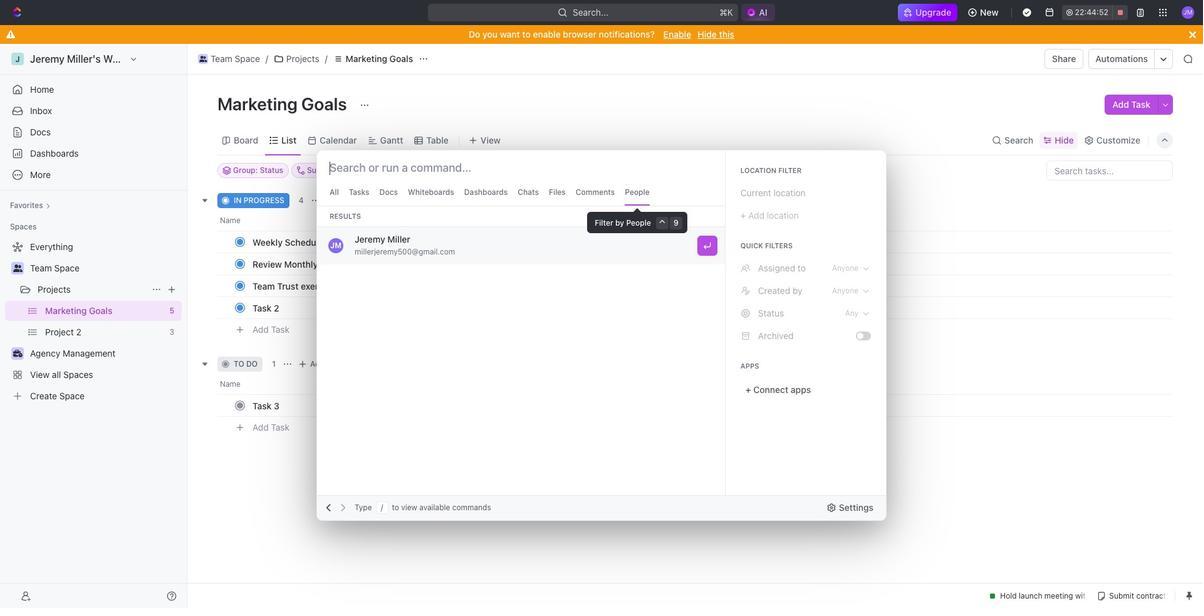 Task type: locate. For each thing, give the bounding box(es) containing it.
comments
[[576, 187, 615, 197]]

1 vertical spatial docs
[[380, 187, 398, 197]]

1 vertical spatial goals
[[301, 93, 347, 114]]

1 vertical spatial projects
[[38, 284, 71, 295]]

⌃
[[659, 218, 666, 228]]

add task down task 3
[[253, 422, 290, 432]]

⌘k
[[720, 7, 734, 18]]

to do
[[234, 359, 258, 369]]

docs
[[30, 127, 51, 137], [380, 187, 398, 197]]

1 vertical spatial xqnvl image
[[741, 308, 751, 319]]

team right user group image
[[30, 263, 52, 273]]

Search tasks... text field
[[1048, 161, 1173, 180]]

anyone
[[833, 263, 859, 273], [833, 286, 859, 295]]

hide right search
[[1055, 134, 1075, 145]]

board
[[234, 134, 258, 145]]

by
[[616, 218, 625, 228], [793, 285, 803, 296]]

add task for add task 'button' above customize
[[1113, 99, 1151, 110]]

1 vertical spatial space
[[54, 263, 80, 273]]

1 vertical spatial team space
[[30, 263, 80, 273]]

0 horizontal spatial marketing
[[218, 93, 298, 114]]

add task up customize
[[1113, 99, 1151, 110]]

add task down ‎task 2
[[253, 324, 290, 335]]

task up task 3 link
[[327, 359, 343, 369]]

add task button
[[1106, 95, 1159, 115], [323, 193, 377, 208], [247, 322, 295, 337], [295, 357, 348, 372], [247, 420, 295, 435]]

projects
[[286, 53, 320, 64], [38, 284, 71, 295]]

do
[[246, 359, 258, 369]]

add down task 3
[[253, 422, 269, 432]]

add down ‎task
[[253, 324, 269, 335]]

tree inside sidebar navigation
[[5, 237, 182, 406]]

2 horizontal spatial /
[[381, 503, 383, 512]]

0 horizontal spatial team
[[30, 263, 52, 273]]

2 horizontal spatial team
[[253, 281, 275, 291]]

0 vertical spatial docs
[[30, 127, 51, 137]]

search
[[1005, 134, 1034, 145]]

22:44:52 button
[[1062, 5, 1129, 20]]

1 vertical spatial projects link
[[38, 280, 147, 300]]

task 3 link
[[250, 397, 435, 415]]

projects link inside tree
[[38, 280, 147, 300]]

review
[[253, 259, 282, 269]]

millerjeremy500@gmail.com
[[355, 247, 455, 256]]

created
[[759, 285, 791, 296]]

0 horizontal spatial dashboards
[[30, 148, 79, 159]]

1 horizontal spatial team space link
[[195, 51, 263, 66]]

team space right user group image
[[30, 263, 80, 273]]

add up the results
[[338, 196, 353, 205]]

automations
[[1096, 53, 1149, 64]]

assigned to
[[759, 263, 806, 273]]

1 horizontal spatial hide
[[1055, 134, 1075, 145]]

docs link
[[5, 122, 182, 142]]

add task button up task 3 link
[[295, 357, 348, 372]]

add task button up customize
[[1106, 95, 1159, 115]]

search button
[[989, 131, 1038, 149]]

0 vertical spatial anyone
[[833, 263, 859, 273]]

2 vertical spatial team
[[253, 281, 275, 291]]

search...
[[573, 7, 609, 18]]

created by
[[759, 285, 803, 296]]

‎task 2
[[253, 303, 279, 313]]

apps
[[791, 384, 811, 395]]

0 horizontal spatial goals
[[301, 93, 347, 114]]

jm
[[330, 241, 342, 250]]

home
[[30, 84, 54, 95]]

this
[[719, 29, 735, 40]]

1 vertical spatial hide
[[1055, 134, 1075, 145]]

space right user group image
[[54, 263, 80, 273]]

people left the ⌃
[[627, 218, 651, 228]]

tree
[[5, 237, 182, 406]]

1 horizontal spatial projects
[[286, 53, 320, 64]]

space
[[235, 53, 260, 64], [54, 263, 80, 273]]

dashboards
[[30, 148, 79, 159], [464, 187, 508, 197]]

1 vertical spatial dashboards
[[464, 187, 508, 197]]

1 horizontal spatial team space
[[211, 53, 260, 64]]

1 horizontal spatial /
[[325, 53, 328, 64]]

dashboards down 'docs' "link"
[[30, 148, 79, 159]]

xqnvl image for status
[[741, 308, 751, 319]]

/
[[266, 53, 268, 64], [325, 53, 328, 64], [381, 503, 383, 512]]

table
[[427, 134, 449, 145]]

0 horizontal spatial by
[[616, 218, 625, 228]]

people up filter by people
[[625, 187, 650, 197]]

team inside tree
[[30, 263, 52, 273]]

1 vertical spatial team space link
[[30, 258, 179, 278]]

1 vertical spatial team
[[30, 263, 52, 273]]

exercise
[[301, 281, 335, 291]]

dashboards inside sidebar navigation
[[30, 148, 79, 159]]

3
[[274, 400, 280, 411]]

0 vertical spatial team space link
[[195, 51, 263, 66]]

location
[[774, 187, 806, 198]]

calendar link
[[317, 131, 357, 149]]

1 horizontal spatial team
[[211, 53, 232, 64]]

0 vertical spatial team
[[211, 53, 232, 64]]

tree containing team space
[[5, 237, 182, 406]]

home link
[[5, 80, 182, 100]]

1 xqnvl image from the top
[[741, 286, 751, 296]]

0 horizontal spatial space
[[54, 263, 80, 273]]

team space link inside tree
[[30, 258, 179, 278]]

0 horizontal spatial team space link
[[30, 258, 179, 278]]

goals
[[390, 53, 413, 64], [301, 93, 347, 114]]

to left the do
[[234, 359, 244, 369]]

task inside task 3 link
[[253, 400, 272, 411]]

do
[[469, 29, 481, 40]]

sidebar navigation
[[0, 44, 187, 608]]

inbox link
[[5, 101, 182, 121]]

0 horizontal spatial team space
[[30, 263, 80, 273]]

in progress
[[234, 196, 285, 205]]

add task up task 3 link
[[310, 359, 343, 369]]

0 horizontal spatial projects
[[38, 284, 71, 295]]

docs right tasks
[[380, 187, 398, 197]]

space right user group icon
[[235, 53, 260, 64]]

task down 2
[[271, 324, 290, 335]]

1 horizontal spatial dashboards
[[464, 187, 508, 197]]

add up customize
[[1113, 99, 1130, 110]]

team up ‎task
[[253, 281, 275, 291]]

4
[[299, 196, 304, 205]]

hide left this on the top of the page
[[698, 29, 717, 40]]

team space
[[211, 53, 260, 64], [30, 263, 80, 273]]

1 vertical spatial people
[[627, 218, 651, 228]]

team space link
[[195, 51, 263, 66], [30, 258, 179, 278]]

1 horizontal spatial goals
[[390, 53, 413, 64]]

xqnvl image down xqnvl icon
[[741, 286, 751, 296]]

xqnvl image for created by
[[741, 286, 751, 296]]

anyone for assigned to
[[833, 263, 859, 273]]

weekly schedule link
[[250, 233, 435, 251]]

to view available commands
[[392, 503, 491, 512]]

marketing
[[346, 53, 388, 64], [218, 93, 298, 114]]

task left 3
[[253, 400, 272, 411]]

1 horizontal spatial by
[[793, 285, 803, 296]]

xqnvl image
[[741, 286, 751, 296], [741, 308, 751, 319]]

filter
[[595, 218, 614, 228]]

user group image
[[199, 56, 207, 62]]

jeremy miller, , element
[[329, 238, 344, 253]]

2 xqnvl image from the top
[[741, 308, 751, 319]]

team space right user group icon
[[211, 53, 260, 64]]

docs down inbox
[[30, 127, 51, 137]]

whiteboards
[[408, 187, 454, 197]]

0 horizontal spatial docs
[[30, 127, 51, 137]]

0 vertical spatial hide
[[698, 29, 717, 40]]

0 vertical spatial by
[[616, 218, 625, 228]]

status
[[759, 308, 784, 319]]

1 horizontal spatial marketing
[[346, 53, 388, 64]]

1 horizontal spatial space
[[235, 53, 260, 64]]

1 vertical spatial by
[[793, 285, 803, 296]]

1 horizontal spatial docs
[[380, 187, 398, 197]]

commands
[[453, 503, 491, 512]]

0 vertical spatial dashboards
[[30, 148, 79, 159]]

miller
[[388, 234, 411, 245]]

add
[[1113, 99, 1130, 110], [338, 196, 353, 205], [253, 324, 269, 335], [310, 359, 325, 369], [253, 422, 269, 432]]

0 vertical spatial projects link
[[271, 51, 323, 66]]

by right created in the right of the page
[[793, 285, 803, 296]]

review monthly reports
[[253, 259, 353, 269]]

to right assigned
[[798, 263, 806, 273]]

quick
[[741, 241, 764, 250]]

1 anyone from the top
[[833, 263, 859, 273]]

team right user group icon
[[211, 53, 232, 64]]

by right filter
[[616, 218, 625, 228]]

22:44:52
[[1076, 8, 1109, 17]]

jkkwz image
[[741, 331, 751, 341]]

0 vertical spatial projects
[[286, 53, 320, 64]]

available
[[420, 503, 450, 512]]

new
[[981, 7, 999, 18]]

add task button up the results
[[323, 193, 377, 208]]

current location button
[[736, 183, 877, 203]]

want
[[500, 29, 520, 40]]

xqnvl image up jkkwz image at the bottom right of the page
[[741, 308, 751, 319]]

do you want to enable browser notifications? enable hide this
[[469, 29, 735, 40]]

0 vertical spatial space
[[235, 53, 260, 64]]

1 vertical spatial anyone
[[833, 286, 859, 295]]

dashboards left chats
[[464, 187, 508, 197]]

2 anyone from the top
[[833, 286, 859, 295]]

add task for add task 'button' below task 3
[[253, 422, 290, 432]]

0 horizontal spatial projects link
[[38, 280, 147, 300]]

0 vertical spatial xqnvl image
[[741, 286, 751, 296]]

filters
[[765, 241, 793, 250]]



Task type: describe. For each thing, give the bounding box(es) containing it.
current
[[741, 187, 772, 198]]

enable
[[533, 29, 561, 40]]

chats
[[518, 187, 539, 197]]

files
[[549, 187, 566, 197]]

browser
[[563, 29, 597, 40]]

task up the results
[[355, 196, 372, 205]]

current location
[[741, 187, 806, 198]]

filter by people
[[595, 218, 651, 228]]

team space inside tree
[[30, 263, 80, 273]]

add task button down ‎task 2
[[247, 322, 295, 337]]

enable
[[664, 29, 692, 40]]

xqnvl image
[[741, 263, 751, 273]]

+
[[746, 384, 752, 395]]

jeremy
[[355, 234, 385, 245]]

spaces
[[10, 222, 37, 231]]

0 vertical spatial marketing
[[346, 53, 388, 64]]

upgrade link
[[898, 4, 958, 21]]

dashboards link
[[5, 144, 182, 164]]

quick filters
[[741, 241, 793, 250]]

trust
[[277, 281, 299, 291]]

hide button
[[1040, 131, 1078, 149]]

share button
[[1045, 49, 1084, 69]]

user group image
[[13, 265, 22, 272]]

upgrade
[[916, 7, 952, 18]]

list
[[282, 134, 297, 145]]

favorites
[[10, 201, 43, 210]]

docs inside "link"
[[30, 127, 51, 137]]

0 vertical spatial team space
[[211, 53, 260, 64]]

progress
[[244, 196, 285, 205]]

projects inside tree
[[38, 284, 71, 295]]

calendar
[[320, 134, 357, 145]]

archived
[[759, 330, 794, 341]]

space inside tree
[[54, 263, 80, 273]]

settings button
[[822, 498, 882, 518]]

gantt
[[380, 134, 403, 145]]

0 horizontal spatial hide
[[698, 29, 717, 40]]

anyone for created by
[[833, 286, 859, 295]]

by for created
[[793, 285, 803, 296]]

Search or run a command… text field
[[330, 161, 484, 176]]

1 vertical spatial marketing
[[218, 93, 298, 114]]

automations button
[[1090, 50, 1155, 68]]

team for team trust exercise link
[[253, 281, 275, 291]]

all
[[330, 187, 339, 197]]

team trust exercise
[[253, 281, 335, 291]]

0 vertical spatial marketing goals
[[346, 53, 413, 64]]

in
[[234, 196, 242, 205]]

any
[[846, 308, 859, 318]]

add for add task 'button' under ‎task 2
[[253, 324, 269, 335]]

tasks
[[349, 187, 370, 197]]

2
[[274, 303, 279, 313]]

review monthly reports link
[[250, 255, 435, 273]]

board link
[[231, 131, 258, 149]]

marketing goals link
[[330, 51, 416, 66]]

add right 1
[[310, 359, 325, 369]]

filter
[[779, 166, 802, 174]]

table link
[[424, 131, 449, 149]]

team for team space link in tree
[[30, 263, 52, 273]]

add task button down task 3
[[247, 420, 295, 435]]

1
[[272, 359, 276, 369]]

type
[[355, 503, 372, 512]]

+ connect apps
[[746, 384, 811, 395]]

1 vertical spatial marketing goals
[[218, 93, 351, 114]]

add for add task 'button' above customize
[[1113, 99, 1130, 110]]

notifications?
[[599, 29, 655, 40]]

add task for add task 'button' under ‎task 2
[[253, 324, 290, 335]]

team trust exercise link
[[250, 277, 435, 295]]

results
[[330, 212, 361, 220]]

view
[[401, 503, 418, 512]]

0 vertical spatial people
[[625, 187, 650, 197]]

‎task
[[253, 303, 272, 313]]

connect
[[754, 384, 789, 395]]

gantt link
[[378, 131, 403, 149]]

add task up the results
[[338, 196, 372, 205]]

inbox
[[30, 105, 52, 116]]

customize button
[[1081, 131, 1145, 149]]

favorites button
[[5, 198, 56, 213]]

task up customize
[[1132, 99, 1151, 110]]

settings
[[839, 502, 874, 513]]

1 horizontal spatial projects link
[[271, 51, 323, 66]]

by for filter
[[616, 218, 625, 228]]

0 horizontal spatial /
[[266, 53, 268, 64]]

add for add task 'button' below task 3
[[253, 422, 269, 432]]

reports
[[320, 259, 353, 269]]

to right want
[[523, 29, 531, 40]]

new button
[[963, 3, 1007, 23]]

task down 3
[[271, 422, 290, 432]]

customize
[[1097, 134, 1141, 145]]

schedule
[[285, 237, 324, 247]]

list link
[[279, 131, 297, 149]]

assigned
[[759, 263, 796, 273]]

weekly
[[253, 237, 283, 247]]

apps
[[741, 362, 760, 370]]

hide inside dropdown button
[[1055, 134, 1075, 145]]

you
[[483, 29, 498, 40]]

location
[[741, 166, 777, 174]]

to left the view
[[392, 503, 399, 512]]

0 vertical spatial goals
[[390, 53, 413, 64]]

‎task 2 link
[[250, 299, 435, 317]]

location filter
[[741, 166, 802, 174]]



Task type: vqa. For each thing, say whether or not it's contained in the screenshot.
Status
yes



